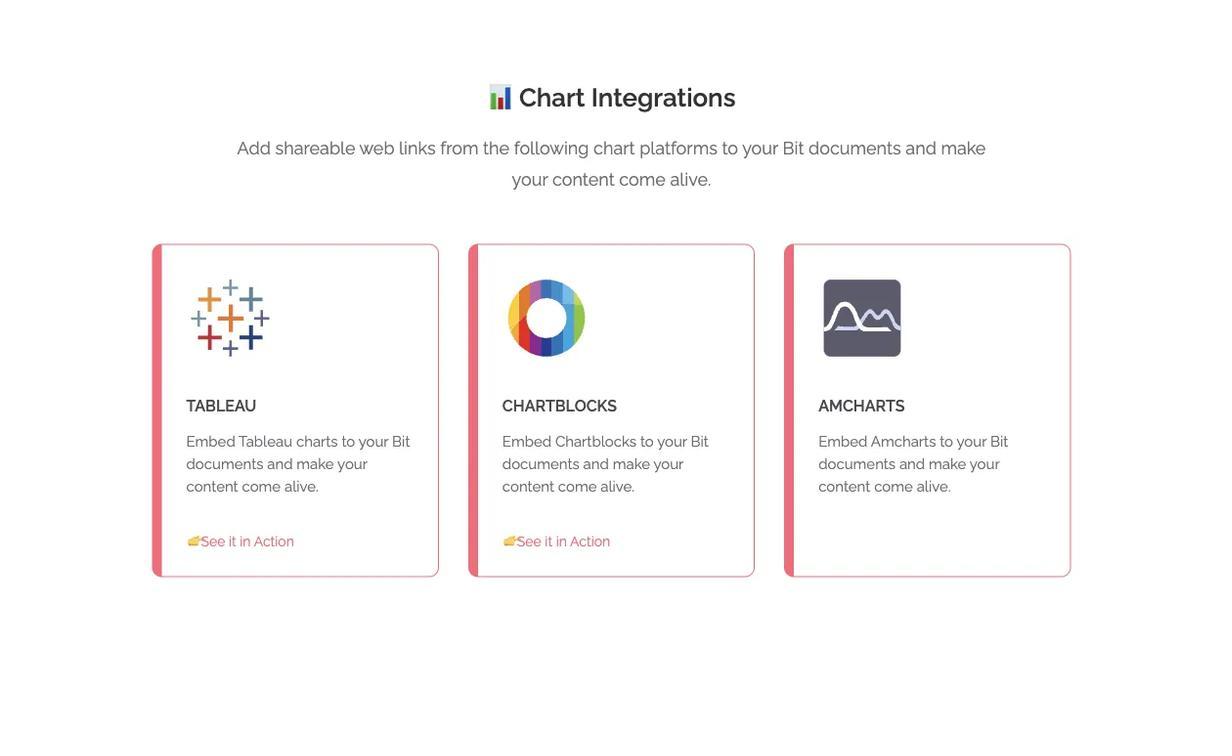 Task type: describe. For each thing, give the bounding box(es) containing it.
chartblocks
[[503, 397, 617, 415]]

content inside embed amcharts to your bit documents and make your content come alive.
[[819, 478, 871, 496]]

action for chartblocks
[[570, 534, 611, 550]]

embed for amcharts
[[819, 433, 868, 451]]

make inside embed amcharts to your bit documents and make your content come alive.
[[929, 456, 967, 473]]

add shareable web links from the following chart platforms to your bit documents and make your content come alive.
[[237, 138, 987, 190]]

alive. inside embed amcharts to your bit documents and make your content come alive.
[[917, 478, 951, 496]]

chart
[[520, 82, 585, 112]]

👉see it in action link for chartblocks
[[493, 528, 621, 557]]

add
[[237, 138, 271, 158]]

integrations
[[592, 82, 736, 112]]

make inside "embed tableau charts to your bit documents and make your content come alive."
[[297, 456, 334, 473]]

to inside the embed chartblocks to your bit documents and make your content come alive.
[[641, 433, 654, 451]]

amcharts
[[819, 397, 906, 415]]

👉see for chartblocks
[[504, 534, 542, 550]]

from
[[440, 138, 479, 158]]

amcharts
[[871, 433, 937, 451]]

embed chartblocks to your bit documents and make your content come alive.
[[503, 433, 709, 496]]

👉see it in action for chartblocks
[[504, 534, 611, 550]]

content inside add shareable web links from the following chart platforms to your bit documents and make your content come alive.
[[553, 169, 615, 190]]

bit inside the embed chartblocks to your bit documents and make your content come alive.
[[691, 433, 709, 451]]

bit.ai and amcharts integrations image
[[819, 274, 917, 392]]

and inside "embed tableau charts to your bit documents and make your content come alive."
[[267, 456, 293, 473]]

platforms
[[640, 138, 718, 158]]

come inside the embed chartblocks to your bit documents and make your content come alive.
[[558, 478, 597, 496]]

to inside embed amcharts to your bit documents and make your content come alive.
[[940, 433, 954, 451]]

chart
[[594, 138, 635, 158]]

bit inside "embed tableau charts to your bit documents and make your content come alive."
[[392, 433, 410, 451]]

documents inside add shareable web links from the following chart platforms to your bit documents and make your content come alive.
[[809, 138, 902, 158]]

shareable
[[275, 138, 356, 158]]

following
[[514, 138, 589, 158]]

documents inside the embed chartblocks to your bit documents and make your content come alive.
[[503, 456, 580, 473]]

embed for chartblocks
[[503, 433, 552, 451]]

come inside embed amcharts to your bit documents and make your content come alive.
[[875, 478, 914, 496]]

👉see it in action link for tableau
[[177, 528, 305, 557]]

tableau
[[186, 397, 257, 415]]

content inside "embed tableau charts to your bit documents and make your content come alive."
[[186, 478, 238, 496]]

come inside add shareable web links from the following chart platforms to your bit documents and make your content come alive.
[[620, 169, 666, 190]]

tableau
[[239, 433, 293, 451]]

and inside embed amcharts to your bit documents and make your content come alive.
[[900, 456, 926, 473]]

👉see it in action for tableau
[[187, 534, 294, 550]]

embed amcharts to your bit documents and make your content come alive.
[[819, 433, 1009, 496]]

📊 chart integrations
[[488, 82, 736, 112]]



Task type: vqa. For each thing, say whether or not it's contained in the screenshot.
👉see it in action associated with CHARTBLOCKS
yes



Task type: locate. For each thing, give the bounding box(es) containing it.
1 👉see it in action link from the left
[[177, 528, 305, 557]]

in down the embed chartblocks to your bit documents and make your content come alive.
[[556, 534, 567, 550]]

embed inside "embed tableau charts to your bit documents and make your content come alive."
[[186, 433, 235, 451]]

1 horizontal spatial 👉see
[[504, 534, 542, 550]]

it
[[229, 534, 236, 550], [545, 534, 553, 550]]

to inside "embed tableau charts to your bit documents and make your content come alive."
[[342, 433, 355, 451]]

0 horizontal spatial it
[[229, 534, 236, 550]]

action for tableau
[[254, 534, 294, 550]]

👉see it in action link down "embed tableau charts to your bit documents and make your content come alive."
[[177, 528, 305, 557]]

bit inside embed amcharts to your bit documents and make your content come alive.
[[991, 433, 1009, 451]]

it for chartblocks
[[545, 534, 553, 550]]

2 👉see it in action link from the left
[[493, 528, 621, 557]]

to inside add shareable web links from the following chart platforms to your bit documents and make your content come alive.
[[722, 138, 739, 158]]

chartblocks
[[556, 433, 637, 451]]

1 horizontal spatial in
[[556, 534, 567, 550]]

and inside add shareable web links from the following chart platforms to your bit documents and make your content come alive.
[[906, 138, 937, 158]]

to right charts on the left of the page
[[342, 433, 355, 451]]

2 embed from the left
[[503, 433, 552, 451]]

and
[[906, 138, 937, 158], [267, 456, 293, 473], [584, 456, 609, 473], [900, 456, 926, 473]]

2 in from the left
[[556, 534, 567, 550]]

content down 'chartblocks'
[[503, 478, 555, 496]]

and inside the embed chartblocks to your bit documents and make your content come alive.
[[584, 456, 609, 473]]

embed down amcharts
[[819, 433, 868, 451]]

embed inside the embed chartblocks to your bit documents and make your content come alive.
[[503, 433, 552, 451]]

content down tableau
[[186, 478, 238, 496]]

content down chart
[[553, 169, 615, 190]]

alive. inside add shareable web links from the following chart platforms to your bit documents and make your content come alive.
[[671, 169, 712, 190]]

📊
[[488, 82, 513, 112]]

0 horizontal spatial embed
[[186, 433, 235, 451]]

action
[[254, 534, 294, 550], [570, 534, 611, 550]]

1 👉see from the left
[[187, 534, 225, 550]]

2 it from the left
[[545, 534, 553, 550]]

1 in from the left
[[240, 534, 251, 550]]

0 horizontal spatial in
[[240, 534, 251, 550]]

1 it from the left
[[229, 534, 236, 550]]

👉see it in action link down the embed chartblocks to your bit documents and make your content come alive.
[[493, 528, 621, 557]]

👉see it in action link
[[177, 528, 305, 557], [493, 528, 621, 557]]

1 horizontal spatial action
[[570, 534, 611, 550]]

it for tableau
[[229, 534, 236, 550]]

web
[[360, 138, 395, 158]]

the
[[483, 138, 510, 158]]

👉see it in action
[[187, 534, 294, 550], [504, 534, 611, 550]]

to right the amcharts
[[940, 433, 954, 451]]

bit
[[783, 138, 805, 158], [392, 433, 410, 451], [691, 433, 709, 451], [991, 433, 1009, 451]]

alive. down platforms
[[671, 169, 712, 190]]

0 horizontal spatial 👉see
[[187, 534, 225, 550]]

make inside the embed chartblocks to your bit documents and make your content come alive.
[[613, 456, 651, 473]]

alive. down charts on the left of the page
[[285, 478, 319, 496]]

alive. inside "embed tableau charts to your bit documents and make your content come alive."
[[285, 478, 319, 496]]

to right chartblocks
[[641, 433, 654, 451]]

bit inside add shareable web links from the following chart platforms to your bit documents and make your content come alive.
[[783, 138, 805, 158]]

1 horizontal spatial embed
[[503, 433, 552, 451]]

3 embed from the left
[[819, 433, 868, 451]]

0 horizontal spatial 👉see it in action
[[187, 534, 294, 550]]

come inside "embed tableau charts to your bit documents and make your content come alive."
[[242, 478, 281, 496]]

alive. down the amcharts
[[917, 478, 951, 496]]

documents inside embed amcharts to your bit documents and make your content come alive.
[[819, 456, 896, 473]]

in
[[240, 534, 251, 550], [556, 534, 567, 550]]

1 horizontal spatial 👉see it in action link
[[493, 528, 621, 557]]

come down chartblocks
[[558, 478, 597, 496]]

content inside the embed chartblocks to your bit documents and make your content come alive.
[[503, 478, 555, 496]]

embed down tableau
[[186, 433, 235, 451]]

documents
[[809, 138, 902, 158], [186, 456, 264, 473], [503, 456, 580, 473], [819, 456, 896, 473]]

come
[[620, 169, 666, 190], [242, 478, 281, 496], [558, 478, 597, 496], [875, 478, 914, 496]]

embed for tableau
[[186, 433, 235, 451]]

embed
[[186, 433, 235, 451], [503, 433, 552, 451], [819, 433, 868, 451]]

alive.
[[671, 169, 712, 190], [285, 478, 319, 496], [601, 478, 635, 496], [917, 478, 951, 496]]

make inside add shareable web links from the following chart platforms to your bit documents and make your content come alive.
[[942, 138, 987, 158]]

1 embed from the left
[[186, 433, 235, 451]]

in down "embed tableau charts to your bit documents and make your content come alive."
[[240, 534, 251, 550]]

2 action from the left
[[570, 534, 611, 550]]

embed inside embed amcharts to your bit documents and make your content come alive.
[[819, 433, 868, 451]]

👉see it in action down "embed tableau charts to your bit documents and make your content come alive."
[[187, 534, 294, 550]]

2 👉see it in action from the left
[[504, 534, 611, 550]]

your
[[743, 138, 779, 158], [512, 169, 548, 190], [359, 433, 389, 451], [658, 433, 688, 451], [957, 433, 987, 451], [338, 456, 368, 473], [654, 456, 684, 473], [970, 456, 1000, 473]]

come down the amcharts
[[875, 478, 914, 496]]

bit.ai and chartblocks integration image
[[503, 274, 601, 392]]

to right platforms
[[722, 138, 739, 158]]

action down "embed tableau charts to your bit documents and make your content come alive."
[[254, 534, 294, 550]]

come down chart
[[620, 169, 666, 190]]

2 horizontal spatial embed
[[819, 433, 868, 451]]

in for chartblocks
[[556, 534, 567, 550]]

0 horizontal spatial action
[[254, 534, 294, 550]]

👉see it in action down the embed chartblocks to your bit documents and make your content come alive.
[[504, 534, 611, 550]]

links
[[399, 138, 436, 158]]

embed tableau charts to your bit documents and make your content come alive.
[[186, 433, 410, 496]]

bit.ai and tableau integration image
[[186, 274, 284, 362]]

come down tableau
[[242, 478, 281, 496]]

action down the embed chartblocks to your bit documents and make your content come alive.
[[570, 534, 611, 550]]

make
[[942, 138, 987, 158], [297, 456, 334, 473], [613, 456, 651, 473], [929, 456, 967, 473]]

2 👉see from the left
[[504, 534, 542, 550]]

content down amcharts
[[819, 478, 871, 496]]

1 action from the left
[[254, 534, 294, 550]]

👉see for tableau
[[187, 534, 225, 550]]

alive. inside the embed chartblocks to your bit documents and make your content come alive.
[[601, 478, 635, 496]]

documents inside "embed tableau charts to your bit documents and make your content come alive."
[[186, 456, 264, 473]]

1 horizontal spatial it
[[545, 534, 553, 550]]

to
[[722, 138, 739, 158], [342, 433, 355, 451], [641, 433, 654, 451], [940, 433, 954, 451]]

1 👉see it in action from the left
[[187, 534, 294, 550]]

charts
[[296, 433, 338, 451]]

0 horizontal spatial 👉see it in action link
[[177, 528, 305, 557]]

1 horizontal spatial 👉see it in action
[[504, 534, 611, 550]]

in for tableau
[[240, 534, 251, 550]]

alive. down chartblocks
[[601, 478, 635, 496]]

👉see
[[187, 534, 225, 550], [504, 534, 542, 550]]

embed down 'chartblocks'
[[503, 433, 552, 451]]

content
[[553, 169, 615, 190], [186, 478, 238, 496], [503, 478, 555, 496], [819, 478, 871, 496]]



